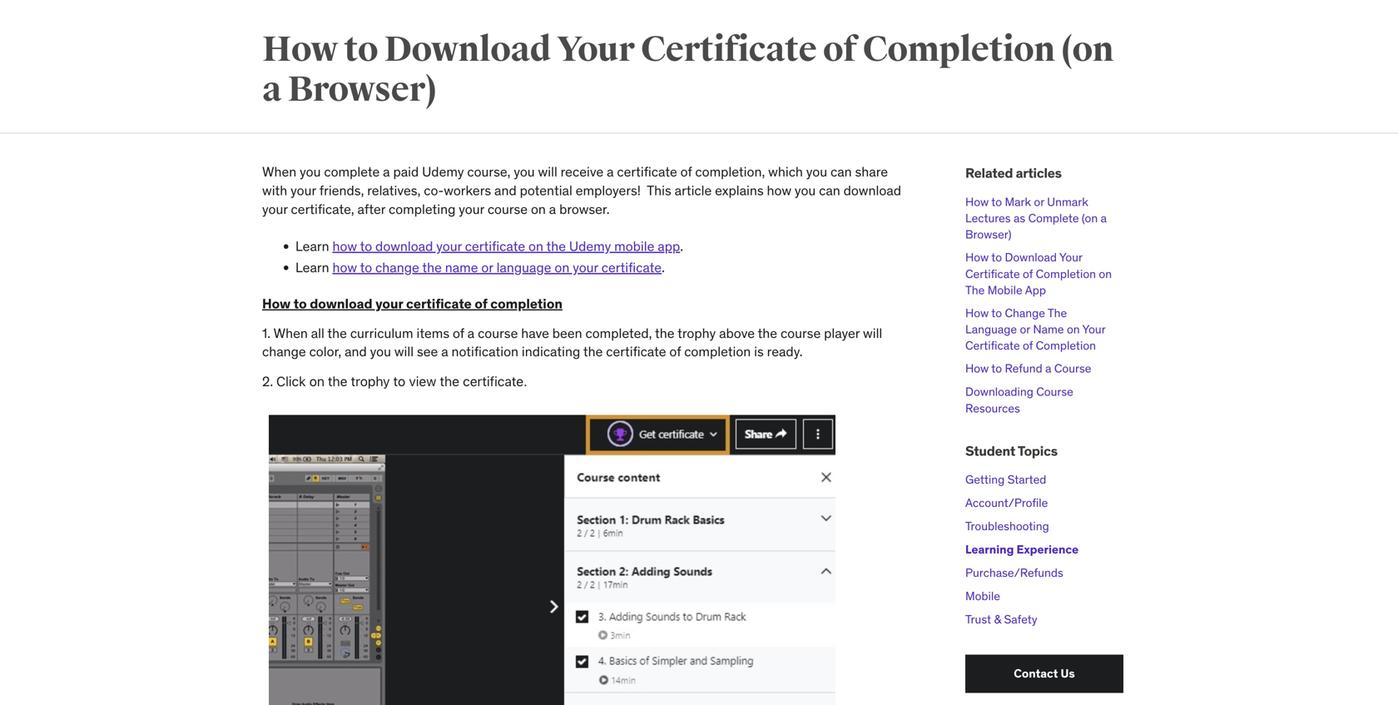 Task type: vqa. For each thing, say whether or not it's contained in the screenshot.
'(ON' in How to Mark or Unmark Lectures as Complete (on a Browser) How to Download Your Certificate of Completion on The Mobile App How to Change The Language or Name on Your Certificate of Completion How to Refund a Course Downloading Course Resources
yes



Task type: locate. For each thing, give the bounding box(es) containing it.
learning experience link
[[966, 542, 1079, 557]]

0 vertical spatial browser)
[[288, 68, 436, 111]]

trophy left above
[[678, 324, 716, 342]]

2 horizontal spatial or
[[1034, 194, 1045, 209]]

0 vertical spatial how
[[767, 182, 792, 199]]

completion
[[491, 295, 563, 312], [684, 343, 751, 360]]

you inside the trophy above the course player will change color, and you will see a notification indicating the certificate of completion is ready.
[[370, 343, 391, 360]]

completion up have
[[491, 295, 563, 312]]

you right which
[[807, 163, 828, 180]]

0 vertical spatial .
[[680, 238, 684, 255]]

with
[[262, 182, 287, 199]]

. down app
[[662, 259, 665, 276]]

1 vertical spatial udemy
[[569, 238, 611, 255]]

browser.
[[560, 201, 610, 218]]

app
[[658, 238, 680, 255]]

purchase/refunds link
[[966, 565, 1064, 580]]

udemy
[[422, 163, 464, 180], [569, 238, 611, 255]]

1 horizontal spatial the
[[1048, 305, 1067, 320]]

download
[[844, 182, 902, 199], [376, 238, 433, 255], [310, 295, 373, 312]]

1 vertical spatial or
[[482, 259, 493, 276]]

1 vertical spatial trophy
[[351, 373, 390, 389]]

completion down above
[[684, 343, 751, 360]]

of inside how to download your certificate of completion (on a browser)
[[823, 28, 857, 71]]

&
[[994, 612, 1002, 627]]

2 vertical spatial will
[[394, 343, 414, 360]]

1 horizontal spatial download
[[1005, 250, 1057, 265]]

of inside the trophy above the course player will change color, and you will see a notification indicating the certificate of completion is ready.
[[670, 343, 681, 360]]

1 horizontal spatial trophy
[[678, 324, 716, 342]]

the
[[547, 238, 566, 255], [422, 259, 442, 276], [328, 324, 347, 342], [655, 324, 675, 342], [758, 324, 778, 342], [583, 343, 603, 360], [328, 373, 348, 389], [440, 373, 459, 389]]

. right mobile at the left of page
[[680, 238, 684, 255]]

you up potential
[[514, 163, 535, 180]]

see
[[417, 343, 438, 360]]

how
[[767, 182, 792, 199], [333, 238, 357, 255], [333, 259, 357, 276]]

which
[[769, 163, 803, 180]]

0 horizontal spatial browser)
[[288, 68, 436, 111]]

refund
[[1005, 361, 1043, 376]]

the right all
[[328, 324, 347, 342]]

certificate
[[617, 163, 677, 180], [465, 238, 525, 255], [602, 259, 662, 276], [406, 295, 472, 312], [606, 343, 666, 360]]

0 horizontal spatial udemy
[[422, 163, 464, 180]]

lectures
[[966, 211, 1011, 226]]

certificate up 'this'
[[617, 163, 677, 180]]

0 vertical spatial your
[[557, 28, 635, 71]]

how to change the name or language on your certificate link
[[333, 259, 662, 276]]

2 vertical spatial certificate
[[966, 338, 1020, 353]]

browser) inside how to mark or unmark lectures as complete (on a browser) how to download your certificate of completion on the mobile app how to change the language or name on your certificate of completion how to refund a course downloading course resources
[[966, 227, 1012, 242]]

when right 1.
[[274, 324, 308, 342]]

0 horizontal spatial .
[[662, 259, 665, 276]]

download
[[384, 28, 551, 71], [1005, 250, 1057, 265]]

change down 1.
[[262, 343, 306, 360]]

mobile
[[615, 238, 655, 255]]

on
[[531, 201, 546, 218], [529, 238, 544, 255], [555, 259, 570, 276], [1099, 266, 1112, 281], [1067, 322, 1080, 337], [309, 373, 325, 389]]

1 horizontal spatial will
[[538, 163, 558, 180]]

1 vertical spatial completion
[[684, 343, 751, 360]]

0 vertical spatial completion
[[863, 28, 1055, 71]]

experience
[[1017, 542, 1079, 557]]

will
[[538, 163, 558, 180], [863, 324, 883, 342], [394, 343, 414, 360]]

certificate
[[641, 28, 817, 71], [966, 266, 1020, 281], [966, 338, 1020, 353]]

completing
[[389, 201, 456, 218]]

1 horizontal spatial .
[[680, 238, 684, 255]]

will right "player"
[[863, 324, 883, 342]]

after completing your course on a browser.
[[354, 201, 613, 218]]

you down which
[[795, 182, 816, 199]]

0 vertical spatial change
[[376, 259, 419, 276]]

0 vertical spatial download
[[384, 28, 551, 71]]

1 vertical spatial download
[[376, 238, 433, 255]]

the up is
[[758, 324, 778, 342]]

1 horizontal spatial completion
[[684, 343, 751, 360]]

completed,
[[586, 324, 652, 342]]

or
[[1034, 194, 1045, 209], [482, 259, 493, 276], [1020, 322, 1031, 337]]

to inside 2. click on the trophy to view the certificate.
[[394, 373, 406, 389]]

0 vertical spatial (on
[[1061, 28, 1114, 71]]

course
[[488, 201, 528, 218], [478, 324, 518, 342], [781, 324, 821, 342]]

udemy up co-
[[422, 163, 464, 180]]

1 vertical spatial (on
[[1082, 211, 1098, 226]]

.
[[680, 238, 684, 255], [662, 259, 665, 276]]

course
[[1055, 361, 1092, 376], [1037, 384, 1074, 399]]

(on
[[1061, 28, 1114, 71], [1082, 211, 1098, 226]]

complete
[[1029, 211, 1079, 226]]

1 horizontal spatial udemy
[[569, 238, 611, 255]]

0 horizontal spatial or
[[482, 259, 493, 276]]

1 vertical spatial change
[[262, 343, 306, 360]]

getting started account/profile troubleshooting learning experience purchase/refunds mobile trust & safety
[[966, 472, 1079, 627]]

and down course, on the top left of the page
[[495, 182, 517, 199]]

your down with
[[262, 201, 288, 218]]

1 vertical spatial download
[[1005, 250, 1057, 265]]

your inside how to download your certificate of completion (on a browser)
[[557, 28, 635, 71]]

download inside how to mark or unmark lectures as complete (on a browser) how to download your certificate of completion on the mobile app how to change the language or name on your certificate of completion how to refund a course downloading course resources
[[1005, 250, 1057, 265]]

trophy down curriculum
[[351, 373, 390, 389]]

completion,
[[695, 163, 765, 180]]

mobile up change
[[988, 283, 1023, 298]]

certificate down completed,
[[606, 343, 666, 360]]

0 horizontal spatial will
[[394, 343, 414, 360]]

1 vertical spatial .
[[662, 259, 665, 276]]

the
[[966, 283, 985, 298], [1048, 305, 1067, 320]]

1 vertical spatial will
[[863, 324, 883, 342]]

curriculum
[[350, 324, 413, 342]]

will up potential
[[538, 163, 558, 180]]

2 vertical spatial your
[[1083, 322, 1106, 337]]

certificate up how to change the name or language on your certificate link
[[465, 238, 525, 255]]

on inside 2. click on the trophy to view the certificate.
[[309, 373, 325, 389]]

1 horizontal spatial change
[[376, 259, 419, 276]]

0 vertical spatial or
[[1034, 194, 1045, 209]]

0 vertical spatial download
[[844, 182, 902, 199]]

course up how to download your certificate on the udemy mobile app link
[[488, 201, 528, 218]]

0 vertical spatial and
[[495, 182, 517, 199]]

how to mark or unmark lectures as complete (on a browser) how to download your certificate of completion on the mobile app how to change the language or name on your certificate of completion how to refund a course downloading course resources
[[966, 194, 1112, 416]]

mobile inside getting started account/profile troubleshooting learning experience purchase/refunds mobile trust & safety
[[966, 589, 1001, 604]]

or inside learn how to download your certificate on the udemy mobile app . learn how to change the name or language on your certificate .
[[482, 259, 493, 276]]

0 vertical spatial course
[[1055, 361, 1092, 376]]

or right 'name' on the left
[[482, 259, 493, 276]]

getting
[[966, 472, 1005, 487]]

mobile inside how to mark or unmark lectures as complete (on a browser) how to download your certificate of completion on the mobile app how to change the language or name on your certificate of completion how to refund a course downloading course resources
[[988, 283, 1023, 298]]

friends,
[[319, 182, 364, 199]]

0 vertical spatial when
[[262, 163, 297, 180]]

0 vertical spatial certificate
[[641, 28, 817, 71]]

udemy down browser.
[[569, 238, 611, 255]]

(on inside how to download your certificate of completion (on a browser)
[[1061, 28, 1114, 71]]

1 horizontal spatial or
[[1020, 322, 1031, 337]]

0 vertical spatial the
[[966, 283, 985, 298]]

2 vertical spatial download
[[310, 295, 373, 312]]

browser) up complete
[[288, 68, 436, 111]]

your up curriculum
[[376, 295, 403, 312]]

of
[[823, 28, 857, 71], [681, 163, 692, 180], [1023, 266, 1033, 281], [475, 295, 488, 312], [453, 324, 464, 342], [1023, 338, 1033, 353], [670, 343, 681, 360]]

all
[[311, 324, 325, 342]]

0 horizontal spatial and
[[345, 343, 367, 360]]

share
[[855, 163, 888, 180]]

browser) inside how to download your certificate of completion (on a browser)
[[288, 68, 436, 111]]

1 horizontal spatial browser)
[[966, 227, 1012, 242]]

course down how to refund a course link
[[1037, 384, 1074, 399]]

and right color,
[[345, 343, 367, 360]]

or down change
[[1020, 322, 1031, 337]]

1 vertical spatial learn
[[296, 259, 329, 276]]

browser) down lectures on the right top of page
[[966, 227, 1012, 242]]

change
[[376, 259, 419, 276], [262, 343, 306, 360]]

1 vertical spatial mobile
[[966, 589, 1001, 604]]

when
[[262, 163, 297, 180], [274, 324, 308, 342]]

download up all
[[310, 295, 373, 312]]

you up friends,
[[300, 163, 321, 180]]

0 horizontal spatial completion
[[491, 295, 563, 312]]

0 vertical spatial udemy
[[422, 163, 464, 180]]

download down completing
[[376, 238, 433, 255]]

0 vertical spatial trophy
[[678, 324, 716, 342]]

the up language
[[966, 283, 985, 298]]

2 vertical spatial how
[[333, 259, 357, 276]]

the up name
[[1048, 305, 1067, 320]]

0 vertical spatial will
[[538, 163, 558, 180]]

you down curriculum
[[370, 343, 391, 360]]

2 learn from the top
[[296, 259, 329, 276]]

when inside when you complete a paid udemy course, you will receive a certificate of completion, which you can share with your friends, relatives, co-workers and potential employers!  this article explains how you can download your certificate,
[[262, 163, 297, 180]]

0 horizontal spatial change
[[262, 343, 306, 360]]

1.
[[262, 324, 271, 342]]

course up ready.
[[781, 324, 821, 342]]

udemy inside when you complete a paid udemy course, you will receive a certificate of completion, which you can share with your friends, relatives, co-workers and potential employers!  this article explains how you can download your certificate,
[[422, 163, 464, 180]]

2 vertical spatial or
[[1020, 322, 1031, 337]]

how
[[262, 28, 338, 71], [966, 194, 989, 209], [966, 250, 989, 265], [262, 295, 291, 312], [966, 305, 989, 320], [966, 361, 989, 376]]

1 horizontal spatial download
[[376, 238, 433, 255]]

learning
[[966, 542, 1014, 557]]

0 vertical spatial mobile
[[988, 283, 1023, 298]]

to
[[344, 28, 378, 71], [992, 194, 1002, 209], [360, 238, 372, 255], [992, 250, 1002, 265], [360, 259, 372, 276], [294, 295, 307, 312], [992, 305, 1002, 320], [992, 361, 1002, 376], [394, 373, 406, 389]]

change up "how to download your certificate of completion"
[[376, 259, 419, 276]]

receive
[[561, 163, 604, 180]]

0 horizontal spatial download
[[384, 28, 551, 71]]

unmark
[[1048, 194, 1089, 209]]

student topics
[[966, 442, 1058, 459]]

the down completed,
[[583, 343, 603, 360]]

0 horizontal spatial trophy
[[351, 373, 390, 389]]

course down name
[[1055, 361, 1092, 376]]

the right completed,
[[655, 324, 675, 342]]

change inside learn how to download your certificate on the udemy mobile app . learn how to change the name or language on your certificate .
[[376, 259, 419, 276]]

download down 'share'
[[844, 182, 902, 199]]

certificate inside the trophy above the course player will change color, and you will see a notification indicating the certificate of completion is ready.
[[606, 343, 666, 360]]

1 vertical spatial and
[[345, 343, 367, 360]]

0 vertical spatial learn
[[296, 238, 329, 255]]

contact us button
[[966, 655, 1124, 693]]

topics
[[1018, 442, 1058, 459]]

complete
[[324, 163, 380, 180]]

1 horizontal spatial and
[[495, 182, 517, 199]]

trophy inside 2. click on the trophy to view the certificate.
[[351, 373, 390, 389]]

or right the mark at the right top
[[1034, 194, 1045, 209]]

when up with
[[262, 163, 297, 180]]

can
[[831, 163, 852, 180], [819, 182, 841, 199]]

2 horizontal spatial download
[[844, 182, 902, 199]]

course inside the trophy above the course player will change color, and you will see a notification indicating the certificate of completion is ready.
[[781, 324, 821, 342]]

your
[[291, 182, 316, 199], [262, 201, 288, 218], [459, 201, 484, 218], [436, 238, 462, 255], [573, 259, 599, 276], [376, 295, 403, 312]]

mobile up the trust
[[966, 589, 1001, 604]]

purchase/refunds
[[966, 565, 1064, 580]]

0 vertical spatial completion
[[491, 295, 563, 312]]

how to download your certificate of completion
[[262, 295, 563, 312]]

will left see in the left of the page
[[394, 343, 414, 360]]

1 vertical spatial browser)
[[966, 227, 1012, 242]]



Task type: describe. For each thing, give the bounding box(es) containing it.
how to download your certificate of completion on the mobile app link
[[966, 250, 1112, 298]]

us
[[1061, 666, 1075, 681]]

your up 'name' on the left
[[436, 238, 462, 255]]

0 vertical spatial can
[[831, 163, 852, 180]]

items
[[417, 324, 450, 342]]

related articles
[[966, 165, 1062, 182]]

getting started link
[[966, 472, 1047, 487]]

potential
[[520, 182, 573, 199]]

is
[[754, 343, 764, 360]]

the down color,
[[328, 373, 348, 389]]

certificate inside when you complete a paid udemy course, you will receive a certificate of completion, which you can share with your friends, relatives, co-workers and potential employers!  this article explains how you can download your certificate,
[[617, 163, 677, 180]]

to inside how to download your certificate of completion (on a browser)
[[344, 28, 378, 71]]

how to refund a course link
[[966, 361, 1092, 376]]

learn how to download your certificate on the udemy mobile app . learn how to change the name or language on your certificate .
[[296, 238, 684, 276]]

certificate inside how to download your certificate of completion (on a browser)
[[641, 28, 817, 71]]

1 vertical spatial can
[[819, 182, 841, 199]]

download inside how to download your certificate of completion (on a browser)
[[384, 28, 551, 71]]

have
[[521, 324, 549, 342]]

and inside the trophy above the course player will change color, and you will see a notification indicating the certificate of completion is ready.
[[345, 343, 367, 360]]

completion inside the trophy above the course player will change color, and you will see a notification indicating the certificate of completion is ready.
[[684, 343, 751, 360]]

certificate.
[[463, 373, 527, 389]]

change
[[1005, 305, 1046, 320]]

the right the view in the left bottom of the page
[[440, 373, 459, 389]]

account/profile
[[966, 495, 1048, 510]]

article
[[675, 182, 712, 199]]

trust
[[966, 612, 992, 627]]

troubleshooting link
[[966, 519, 1050, 534]]

course,
[[467, 163, 511, 180]]

1. when all the curriculum items of a course have been completed,
[[262, 324, 655, 342]]

completion inside how to download your certificate of completion (on a browser)
[[863, 28, 1055, 71]]

downloading course resources link
[[966, 384, 1074, 416]]

how to download your certificate of completion (on a browser)
[[262, 28, 1114, 111]]

click_on_trophy.jpg image
[[269, 415, 836, 705]]

color,
[[309, 343, 342, 360]]

name
[[1033, 322, 1064, 337]]

language
[[497, 259, 552, 276]]

2.
[[262, 373, 273, 390]]

mark
[[1005, 194, 1032, 209]]

after
[[358, 201, 386, 218]]

(on inside how to mark or unmark lectures as complete (on a browser) how to download your certificate of completion on the mobile app how to change the language or name on your certificate of completion how to refund a course downloading course resources
[[1082, 211, 1098, 226]]

app
[[1025, 283, 1046, 298]]

1 vertical spatial your
[[1060, 250, 1083, 265]]

paid
[[393, 163, 419, 180]]

safety
[[1004, 612, 1038, 627]]

certificate,
[[291, 201, 354, 218]]

indicating
[[522, 343, 581, 360]]

trust & safety link
[[966, 612, 1038, 627]]

a inside the trophy above the course player will change color, and you will see a notification indicating the certificate of completion is ready.
[[441, 343, 448, 360]]

2 vertical spatial completion
[[1036, 338, 1096, 353]]

notification
[[452, 343, 519, 360]]

the trophy above the course player will change color, and you will see a notification indicating the certificate of completion is ready.
[[262, 324, 883, 360]]

1 learn from the top
[[296, 238, 329, 255]]

click
[[276, 373, 306, 389]]

trophy inside the trophy above the course player will change color, and you will see a notification indicating the certificate of completion is ready.
[[678, 324, 716, 342]]

downloading
[[966, 384, 1034, 399]]

explains
[[715, 182, 764, 199]]

your down browser.
[[573, 259, 599, 276]]

ready.
[[767, 343, 803, 360]]

1 vertical spatial completion
[[1036, 266, 1096, 281]]

as
[[1014, 211, 1026, 226]]

1 vertical spatial certificate
[[966, 266, 1020, 281]]

how to mark or unmark lectures as complete (on a browser) link
[[966, 194, 1107, 242]]

been
[[553, 324, 582, 342]]

1 vertical spatial the
[[1048, 305, 1067, 320]]

1 vertical spatial when
[[274, 324, 308, 342]]

co-
[[424, 182, 444, 199]]

certificate down mobile at the left of page
[[602, 259, 662, 276]]

course up notification
[[478, 324, 518, 342]]

your up certificate, at the top left
[[291, 182, 316, 199]]

name
[[445, 259, 478, 276]]

player
[[824, 324, 860, 342]]

above
[[719, 324, 755, 342]]

account/profile link
[[966, 495, 1048, 510]]

this
[[647, 182, 672, 199]]

certificate up items at left
[[406, 295, 472, 312]]

related
[[966, 165, 1013, 182]]

the left 'name' on the left
[[422, 259, 442, 276]]

how inside when you complete a paid udemy course, you will receive a certificate of completion, which you can share with your friends, relatives, co-workers and potential employers!  this article explains how you can download your certificate,
[[767, 182, 792, 199]]

how to change the language or name on your certificate of completion link
[[966, 305, 1106, 353]]

language
[[966, 322, 1017, 337]]

1 vertical spatial how
[[333, 238, 357, 255]]

started
[[1008, 472, 1047, 487]]

of inside when you complete a paid udemy course, you will receive a certificate of completion, which you can share with your friends, relatives, co-workers and potential employers!  this article explains how you can download your certificate,
[[681, 163, 692, 180]]

mobile link
[[966, 589, 1001, 604]]

troubleshooting
[[966, 519, 1050, 534]]

contact us
[[1014, 666, 1075, 681]]

udemy inside learn how to download your certificate on the udemy mobile app . learn how to change the name or language on your certificate .
[[569, 238, 611, 255]]

2. click on the trophy to view the certificate.
[[262, 373, 527, 390]]

a inside how to download your certificate of completion (on a browser)
[[262, 68, 281, 111]]

will inside when you complete a paid udemy course, you will receive a certificate of completion, which you can share with your friends, relatives, co-workers and potential employers!  this article explains how you can download your certificate,
[[538, 163, 558, 180]]

0 horizontal spatial download
[[310, 295, 373, 312]]

your down workers
[[459, 201, 484, 218]]

and inside when you complete a paid udemy course, you will receive a certificate of completion, which you can share with your friends, relatives, co-workers and potential employers!  this article explains how you can download your certificate,
[[495, 182, 517, 199]]

relatives,
[[367, 182, 421, 199]]

download inside when you complete a paid udemy course, you will receive a certificate of completion, which you can share with your friends, relatives, co-workers and potential employers!  this article explains how you can download your certificate,
[[844, 182, 902, 199]]

the up language
[[547, 238, 566, 255]]

resources
[[966, 401, 1021, 416]]

view
[[409, 373, 436, 389]]

change inside the trophy above the course player will change color, and you will see a notification indicating the certificate of completion is ready.
[[262, 343, 306, 360]]

1 vertical spatial course
[[1037, 384, 1074, 399]]

contact
[[1014, 666, 1059, 681]]

student
[[966, 442, 1016, 459]]

when you complete a paid udemy course, you will receive a certificate of completion, which you can share with your friends, relatives, co-workers and potential employers!  this article explains how you can download your certificate,
[[262, 163, 902, 218]]

articles
[[1016, 165, 1062, 182]]

workers
[[444, 182, 491, 199]]

2 horizontal spatial will
[[863, 324, 883, 342]]

download inside learn how to download your certificate on the udemy mobile app . learn how to change the name or language on your certificate .
[[376, 238, 433, 255]]

how to download your certificate on the udemy mobile app link
[[333, 238, 680, 255]]

how inside how to download your certificate of completion (on a browser)
[[262, 28, 338, 71]]

0 horizontal spatial the
[[966, 283, 985, 298]]



